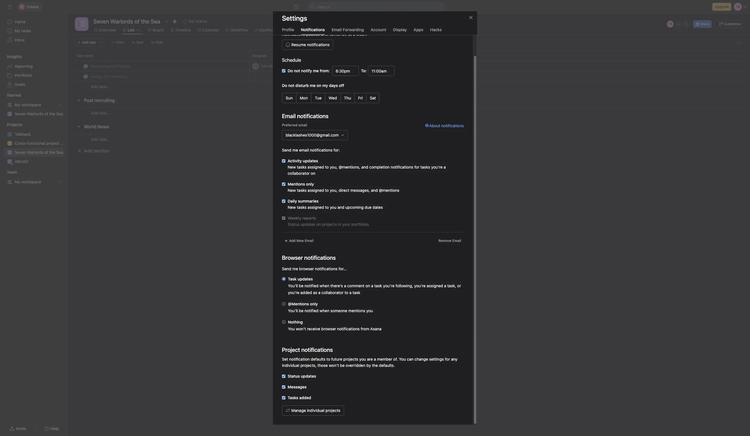 Task type: locate. For each thing, give the bounding box(es) containing it.
task up name
[[89, 40, 96, 45]]

tasks inside mentions only new tasks assigned to you, direct messages, and @mentions
[[297, 188, 307, 193]]

my inside my tasks "link"
[[15, 28, 20, 33]]

of
[[44, 112, 48, 116], [44, 150, 48, 155]]

2 notified from the top
[[305, 309, 319, 314]]

you, for direct
[[330, 188, 338, 193]]

to up won't
[[327, 357, 331, 362]]

1 completed image from the top
[[82, 63, 89, 70]]

add down weekly at the left of the page
[[289, 239, 296, 243]]

my workspace link down amjad link
[[3, 178, 65, 187]]

Recruiting top Pirates text field
[[89, 63, 132, 69]]

messages
[[292, 28, 310, 32], [288, 385, 307, 390]]

0 vertical spatial browser
[[299, 267, 314, 272]]

notifications down paused
[[307, 42, 330, 47]]

collaborator up mentions at top left
[[288, 171, 310, 176]]

my workspace link
[[3, 101, 65, 110], [3, 178, 65, 187]]

when
[[320, 284, 330, 289], [320, 309, 330, 314]]

assigned left task,
[[427, 284, 443, 289]]

3 add task… button from the top
[[91, 136, 110, 143]]

notifications for notifications
[[301, 27, 325, 32]]

a right you're at top right
[[444, 165, 446, 170]]

my inside starred element
[[15, 102, 20, 107]]

new down activity
[[288, 165, 296, 170]]

0 vertical spatial only
[[306, 182, 314, 187]]

preferred email
[[282, 123, 307, 127]]

new inside mentions only new tasks assigned to you, direct messages, and @mentions
[[288, 188, 296, 193]]

None checkbox
[[282, 200, 286, 203], [282, 217, 286, 220], [282, 200, 286, 203], [282, 217, 286, 220]]

1 my workspace from the top
[[15, 102, 41, 107]]

following,
[[396, 284, 413, 289]]

resume notifications button
[[282, 40, 334, 50]]

updates inside task updates you'll be notified when there's a comment on a task you're following, you're assigned a task, or you're added as a collaborator to a task
[[298, 277, 313, 282]]

2 horizontal spatial and
[[371, 188, 378, 193]]

task inside task updates you'll be notified when there's a comment on a task you're following, you're assigned a task, or you're added as a collaborator to a task
[[288, 277, 297, 282]]

notified up as
[[305, 284, 319, 289]]

collaborator inside task updates you'll be notified when there's a comment on a task you're following, you're assigned a task, or you're added as a collaborator to a task
[[322, 291, 344, 296]]

tue
[[315, 96, 322, 101]]

the for second seven warlords of the sea link from the top
[[49, 150, 55, 155]]

my workspace down 'team'
[[15, 180, 41, 185]]

assigned inside activity updates new tasks assigned to you, @mentions, and completion notifications for tasks you're a collaborator on
[[308, 165, 324, 170]]

2 horizontal spatial email
[[453, 239, 462, 243]]

@mentions,
[[339, 165, 361, 170]]

1 vertical spatial task
[[288, 277, 297, 282]]

0 vertical spatial my workspace
[[15, 102, 41, 107]]

1 task… from the top
[[99, 84, 110, 89]]

0 horizontal spatial and
[[338, 205, 345, 210]]

2 you, from the top
[[330, 188, 338, 193]]

be inside @mentions only you'll be notified when someone mentions you
[[299, 309, 304, 314]]

1 horizontal spatial email
[[332, 27, 342, 32]]

assigned up summaries
[[308, 188, 324, 193]]

0 horizontal spatial individual
[[282, 364, 300, 369]]

and left completion
[[362, 165, 368, 170]]

projects inside 'weekly reports status updates on projects in your portfolios'
[[322, 222, 337, 227]]

you, inside mentions only new tasks assigned to you, direct messages, and @mentions
[[330, 188, 338, 193]]

2 vertical spatial be
[[340, 364, 345, 369]]

1 vertical spatial do
[[282, 83, 287, 88]]

add inside button
[[289, 239, 296, 243]]

1 horizontal spatial for
[[445, 357, 450, 362]]

0 vertical spatial not
[[294, 68, 300, 73]]

new inside button
[[297, 239, 304, 243]]

0 vertical spatial when
[[320, 284, 330, 289]]

tasks inside daily summaries new tasks assigned to you and upcoming due dates
[[297, 205, 307, 210]]

1 seven warlords of the sea link from the top
[[3, 110, 65, 119]]

0 vertical spatial status
[[288, 222, 300, 227]]

task down comment
[[353, 291, 361, 296]]

Status updates checkbox
[[282, 375, 286, 379]]

task… for recruiting
[[99, 111, 110, 115]]

1 vertical spatial you
[[399, 357, 406, 362]]

when for someone
[[320, 309, 330, 314]]

added
[[301, 291, 312, 296], [300, 396, 311, 401]]

my tasks link
[[3, 26, 65, 35]]

1 vertical spatial you
[[367, 309, 373, 314]]

updates for activity
[[303, 159, 318, 164]]

the inside starred element
[[49, 112, 55, 116]]

email inside button
[[305, 239, 314, 243]]

email inside button
[[332, 27, 342, 32]]

task… down recruiting
[[99, 111, 110, 115]]

email up activity
[[299, 148, 309, 153]]

2 horizontal spatial you
[[367, 309, 373, 314]]

1 add task… button from the top
[[91, 84, 110, 90]]

warlords up 'talkback' 'link'
[[27, 112, 43, 116]]

and right messages,
[[371, 188, 378, 193]]

1 horizontal spatial individual
[[307, 409, 325, 414]]

1 when from the top
[[320, 284, 330, 289]]

completed checkbox for recruiting top pirates text box
[[82, 63, 89, 70]]

0 vertical spatial tb
[[669, 22, 673, 26]]

my down 'starred'
[[15, 102, 20, 107]]

status right the status updates checkbox
[[288, 375, 300, 379]]

you, left @mentions,
[[330, 165, 338, 170]]

me up activity
[[293, 148, 298, 153]]

1 seven from the top
[[15, 112, 26, 116]]

summaries
[[298, 199, 319, 204]]

2 my workspace from the top
[[15, 180, 41, 185]]

0 vertical spatial of
[[44, 112, 48, 116]]

task right comment
[[375, 284, 382, 289]]

to inside task updates you'll be notified when there's a comment on a task you're following, you're assigned a task, or you're added as a collaborator to a task
[[345, 291, 349, 296]]

team
[[7, 170, 17, 175]]

1 vertical spatial seven
[[15, 150, 26, 155]]

0 vertical spatial completed image
[[82, 63, 89, 70]]

None checkbox
[[282, 160, 286, 163], [282, 183, 286, 186], [282, 160, 286, 163], [282, 183, 286, 186]]

and inside daily summaries new tasks assigned to you and upcoming due dates
[[338, 205, 345, 210]]

individual
[[282, 364, 300, 369], [307, 409, 325, 414]]

1 vertical spatial you,
[[330, 188, 338, 193]]

0 horizontal spatial task
[[89, 40, 96, 45]]

projects
[[322, 222, 337, 227], [344, 357, 359, 362], [326, 409, 341, 414]]

be down @mentions
[[299, 309, 304, 314]]

2 add task… from the top
[[91, 111, 110, 115]]

defaults.
[[379, 364, 395, 369]]

project
[[46, 141, 59, 146]]

1 vertical spatial be
[[299, 309, 304, 314]]

add task… for recruiting
[[91, 111, 110, 115]]

warlords down the "cross-functional project plan" link
[[27, 150, 43, 155]]

notify
[[301, 68, 312, 73]]

starred button
[[0, 93, 21, 98]]

1 horizontal spatial you
[[399, 357, 406, 362]]

notified inside @mentions only you'll be notified when someone mentions you
[[305, 309, 319, 314]]

1 vertical spatial tb
[[254, 64, 258, 68]]

1 horizontal spatial collaborator
[[322, 291, 344, 296]]

seven warlords of the sea down cross-functional project plan
[[15, 150, 63, 155]]

hacks
[[431, 27, 442, 32]]

row containing tb
[[68, 61, 751, 72]]

new for new tasks assigned to you and upcoming due dates
[[288, 205, 296, 210]]

updates down the send me email notifications for:
[[303, 159, 318, 164]]

tasks added
[[288, 396, 311, 401]]

seven inside starred element
[[15, 112, 26, 116]]

me up you'll
[[293, 267, 298, 272]]

the inside projects element
[[49, 150, 55, 155]]

be for you'll
[[299, 284, 304, 289]]

name
[[84, 54, 93, 58]]

seven warlords of the sea inside projects element
[[15, 150, 63, 155]]

add task… inside header untitled section tree grid
[[91, 84, 110, 89]]

send up activity
[[282, 148, 292, 153]]

tasks inside "link"
[[21, 28, 31, 33]]

you, left direct
[[330, 188, 338, 193]]

0 vertical spatial messages
[[292, 28, 310, 32]]

updates down reports
[[301, 222, 316, 227]]

add up add section button
[[91, 137, 98, 142]]

2 vertical spatial my
[[15, 180, 20, 185]]

assigned inside daily summaries new tasks assigned to you and upcoming due dates
[[308, 205, 324, 210]]

0 vertical spatial task…
[[99, 84, 110, 89]]

workspace inside starred element
[[21, 102, 41, 107]]

sea inside projects element
[[56, 150, 63, 155]]

1 vertical spatial completed image
[[82, 73, 89, 80]]

you're left following,
[[383, 284, 395, 289]]

updates down the projects,
[[301, 375, 316, 379]]

only inside @mentions only you'll be notified when someone mentions you
[[310, 302, 318, 307]]

of up 'talkback' 'link'
[[44, 112, 48, 116]]

0 horizontal spatial you
[[330, 205, 337, 210]]

2 seven from the top
[[15, 150, 26, 155]]

and inside activity updates new tasks assigned to you, @mentions, and completion notifications for tasks you're a collaborator on
[[362, 165, 368, 170]]

email right remove
[[453, 239, 462, 243]]

1 horizontal spatial browser
[[322, 327, 336, 332]]

add new email
[[289, 239, 314, 243]]

notifications inside button
[[307, 42, 330, 47]]

0 vertical spatial task
[[76, 54, 83, 58]]

2 vertical spatial projects
[[326, 409, 341, 414]]

2 seven warlords of the sea from the top
[[15, 150, 63, 155]]

email up the 'browser notifications'
[[305, 239, 314, 243]]

0 horizontal spatial task
[[76, 54, 83, 58]]

portfolios
[[15, 73, 32, 78]]

2 warlords from the top
[[27, 150, 43, 155]]

settings
[[282, 14, 307, 22]]

assign hq locations cell
[[68, 71, 250, 82]]

0 vertical spatial seven
[[15, 112, 26, 116]]

my workspace link inside teams element
[[3, 178, 65, 187]]

1 vertical spatial add task… row
[[68, 108, 751, 118]]

seven warlords of the sea link up 'talkback' 'link'
[[3, 110, 65, 119]]

tyler black
[[260, 64, 278, 68]]

reports
[[303, 216, 316, 221]]

add task… row
[[68, 81, 751, 92], [68, 108, 751, 118], [68, 134, 751, 145]]

projects for future
[[344, 357, 359, 362]]

when left there's
[[320, 284, 330, 289]]

2 completed image from the top
[[82, 73, 89, 80]]

for inside set notification defaults to future projects you are a member of. you can change settings for any individual projects, those won't be overridden by the defaults.
[[445, 357, 450, 362]]

1 vertical spatial notified
[[305, 309, 319, 314]]

tasks down activity
[[297, 165, 307, 170]]

2 vertical spatial add task…
[[91, 137, 110, 142]]

0 vertical spatial you,
[[330, 165, 338, 170]]

me
[[310, 83, 316, 88], [293, 148, 298, 153], [293, 267, 298, 272]]

you, inside activity updates new tasks assigned to you, @mentions, and completion notifications for tasks you're a collaborator on
[[330, 165, 338, 170]]

1 vertical spatial for
[[445, 357, 450, 362]]

tomorrow
[[330, 32, 348, 37]]

0 horizontal spatial tb
[[254, 64, 258, 68]]

my inside teams element
[[15, 180, 20, 185]]

you left are
[[360, 357, 366, 362]]

completed checkbox inside "assign hq locations" cell
[[82, 73, 89, 80]]

you inside the nothing you won't receive browser notifications from asana
[[288, 327, 295, 332]]

a right there's
[[344, 284, 346, 289]]

disturb
[[296, 83, 309, 88]]

1 vertical spatial me
[[293, 148, 298, 153]]

new down daily
[[288, 205, 296, 210]]

you
[[288, 327, 295, 332], [399, 357, 406, 362]]

to:
[[361, 68, 367, 73]]

do for do not disturb me on my days off
[[282, 83, 287, 88]]

tyler
[[260, 64, 268, 68]]

days off
[[329, 83, 344, 88]]

0 vertical spatial add task… row
[[68, 81, 751, 92]]

added left as
[[301, 291, 312, 296]]

seven warlords of the sea for second seven warlords of the sea link from the top
[[15, 150, 63, 155]]

seven warlords of the sea link inside starred element
[[3, 110, 65, 119]]

0 horizontal spatial do
[[282, 83, 287, 88]]

add task… row for world news
[[68, 134, 751, 145]]

1 vertical spatial task…
[[99, 111, 110, 115]]

a right are
[[374, 357, 376, 362]]

for left any
[[445, 357, 450, 362]]

collaborator inside activity updates new tasks assigned to you, @mentions, and completion notifications for tasks you're a collaborator on
[[288, 171, 310, 176]]

direct
[[339, 188, 350, 193]]

add task… button for recruiting
[[91, 110, 110, 116]]

0 vertical spatial you
[[288, 327, 295, 332]]

task,
[[448, 284, 457, 289]]

2 send from the top
[[282, 267, 292, 272]]

my workspace inside teams element
[[15, 180, 41, 185]]

send up you'll
[[282, 267, 292, 272]]

None radio
[[282, 303, 286, 306], [282, 321, 286, 325], [282, 303, 286, 306], [282, 321, 286, 325]]

profile
[[282, 27, 294, 32]]

1 horizontal spatial task
[[353, 291, 361, 296]]

new down mentions at top left
[[288, 188, 296, 193]]

tasks down summaries
[[297, 205, 307, 210]]

3 add task… row from the top
[[68, 134, 751, 145]]

1 horizontal spatial task
[[288, 277, 297, 282]]

insights button
[[0, 54, 22, 60]]

1 vertical spatial status
[[288, 375, 300, 379]]

cross-functional project plan
[[15, 141, 68, 146]]

portfolios
[[352, 222, 369, 227]]

0 horizontal spatial for
[[415, 165, 420, 170]]

task… up section
[[99, 137, 110, 142]]

0 vertical spatial workspace
[[21, 102, 41, 107]]

1 horizontal spatial you
[[360, 357, 366, 362]]

3 task… from the top
[[99, 137, 110, 142]]

you,
[[330, 165, 338, 170], [330, 188, 338, 193]]

add task…
[[91, 84, 110, 89], [91, 111, 110, 115], [91, 137, 110, 142]]

0 vertical spatial seven warlords of the sea
[[15, 112, 63, 116]]

daily
[[288, 199, 297, 204]]

add task… button down 'assign hq locations' text field
[[91, 84, 110, 90]]

collapse task list for this section image
[[77, 125, 81, 129]]

only down as
[[310, 302, 318, 307]]

0 vertical spatial add task… button
[[91, 84, 110, 90]]

completed checkbox inside recruiting top pirates 'cell'
[[82, 63, 89, 70]]

updates down send me browser notifications for… at bottom left
[[298, 277, 313, 282]]

1 warlords from the top
[[27, 112, 43, 116]]

tb button
[[667, 21, 674, 28]]

updates
[[303, 159, 318, 164], [301, 222, 316, 227], [298, 277, 313, 282], [301, 375, 316, 379]]

1 my workspace link from the top
[[3, 101, 65, 110]]

add task… button up section
[[91, 136, 110, 143]]

tb inside header untitled section tree grid
[[254, 64, 258, 68]]

a
[[444, 165, 446, 170], [344, 284, 346, 289], [371, 284, 374, 289], [445, 284, 447, 289], [319, 291, 321, 296], [350, 291, 352, 296], [374, 357, 376, 362]]

updates for task
[[298, 277, 313, 282]]

2 vertical spatial add task… button
[[91, 136, 110, 143]]

1 vertical spatial the
[[49, 150, 55, 155]]

seven warlords of the sea link down functional
[[3, 148, 65, 157]]

you inside daily summaries new tasks assigned to you and upcoming due dates
[[330, 205, 337, 210]]

2 sea from the top
[[56, 150, 63, 155]]

seven for second seven warlords of the sea link from the top
[[15, 150, 26, 155]]

my workspace down 'starred'
[[15, 102, 41, 107]]

tasks for mentions only new tasks assigned to you, direct messages, and @mentions
[[297, 188, 307, 193]]

add task… down 'assign hq locations' text field
[[91, 84, 110, 89]]

Completed checkbox
[[82, 63, 89, 70], [82, 73, 89, 80]]

task… down 'assign hq locations' text field
[[99, 84, 110, 89]]

1 vertical spatial my
[[15, 102, 20, 107]]

1 vertical spatial warlords
[[27, 150, 43, 155]]

0 vertical spatial individual
[[282, 364, 300, 369]]

my workspace link inside starred element
[[3, 101, 65, 110]]

to up 'weekly reports status updates on projects in your portfolios' on the left of page
[[325, 205, 329, 210]]

warlords
[[27, 112, 43, 116], [27, 150, 43, 155]]

2 add task… button from the top
[[91, 110, 110, 116]]

browser notifications
[[282, 255, 336, 262]]

new for new tasks assigned to you, @mentions, and completion notifications for tasks you're a collaborator on
[[288, 165, 296, 170]]

1 vertical spatial add task…
[[91, 111, 110, 115]]

home
[[15, 19, 26, 24]]

2 my workspace link from the top
[[3, 178, 65, 187]]

do not disturb me on my days off
[[282, 83, 344, 88]]

1 my from the top
[[15, 28, 20, 33]]

a down comment
[[350, 291, 352, 296]]

2 vertical spatial the
[[372, 364, 378, 369]]

None text field
[[92, 16, 162, 26], [332, 66, 359, 76], [368, 66, 395, 76], [92, 16, 162, 26], [332, 66, 359, 76], [368, 66, 395, 76]]

2 task… from the top
[[99, 111, 110, 115]]

2 vertical spatial add task… row
[[68, 134, 751, 145]]

add up post recruiting button
[[91, 84, 98, 89]]

completed image
[[82, 63, 89, 70], [82, 73, 89, 80]]

not
[[294, 68, 300, 73], [288, 83, 295, 88]]

notifications inside the nothing you won't receive browser notifications from asana
[[337, 327, 360, 332]]

to inside activity updates new tasks assigned to you, @mentions, and completion notifications for tasks you're a collaborator on
[[325, 165, 329, 170]]

add task… for news
[[91, 137, 110, 142]]

to inside daily summaries new tasks assigned to you and upcoming due dates
[[325, 205, 329, 210]]

when inside task updates you'll be notified when there's a comment on a task you're following, you're assigned a task, or you're added as a collaborator to a task
[[320, 284, 330, 289]]

notified for updates
[[305, 284, 319, 289]]

on inside 'weekly reports status updates on projects in your portfolios'
[[317, 222, 321, 227]]

0 vertical spatial notified
[[305, 284, 319, 289]]

browser right receive
[[322, 327, 336, 332]]

2 when from the top
[[320, 309, 330, 314]]

workflow link
[[226, 27, 248, 33]]

0 vertical spatial completed checkbox
[[82, 63, 89, 70]]

you inside set notification defaults to future projects you are a member of. you can change settings for any individual projects, those won't be overridden by the defaults.
[[360, 357, 366, 362]]

add left section
[[84, 148, 93, 154]]

remove from starred image
[[173, 19, 177, 24]]

workspace down amjad link
[[21, 180, 41, 185]]

3 add task… from the top
[[91, 137, 110, 142]]

notified down @mentions
[[305, 309, 319, 314]]

1 vertical spatial individual
[[307, 409, 325, 414]]

send for send me browser notifications for…
[[282, 267, 292, 272]]

1 vertical spatial seven warlords of the sea link
[[3, 148, 65, 157]]

task up you'll
[[288, 277, 297, 282]]

global element
[[0, 14, 68, 48]]

browser
[[299, 267, 314, 272], [322, 327, 336, 332]]

on down the send me email notifications for:
[[311, 171, 316, 176]]

seven warlords of the sea inside starred element
[[15, 112, 63, 116]]

add task… row for post recruiting
[[68, 108, 751, 118]]

you're right following,
[[415, 284, 426, 289]]

you down nothing
[[288, 327, 295, 332]]

insights element
[[0, 52, 68, 90]]

goals link
[[3, 80, 65, 89]]

do right do not notify me from: checkbox
[[288, 68, 293, 73]]

1 vertical spatial when
[[320, 309, 330, 314]]

1 sea from the top
[[56, 112, 63, 116]]

due
[[365, 205, 372, 210]]

seven for seven warlords of the sea link in starred element
[[15, 112, 26, 116]]

projects button
[[0, 122, 22, 128]]

add section
[[84, 148, 109, 154]]

in
[[338, 222, 342, 227]]

notification
[[289, 357, 310, 362]]

talkback link
[[3, 130, 65, 139]]

completed image inside recruiting top pirates 'cell'
[[82, 63, 89, 70]]

new inside activity updates new tasks assigned to you, @mentions, and completion notifications for tasks you're a collaborator on
[[288, 165, 296, 170]]

task inside button
[[89, 40, 96, 45]]

the down the project
[[49, 150, 55, 155]]

0 vertical spatial my
[[15, 28, 20, 33]]

1 vertical spatial my workspace
[[15, 180, 41, 185]]

1 completed checkbox from the top
[[82, 63, 89, 70]]

mentions
[[288, 182, 305, 187]]

2 of from the top
[[44, 150, 48, 155]]

on inside task updates you'll be notified when there's a comment on a task you're following, you're assigned a task, or you're added as a collaborator to a task
[[366, 284, 370, 289]]

you right mentions
[[367, 309, 373, 314]]

0 vertical spatial projects
[[322, 222, 337, 227]]

add
[[82, 40, 88, 45], [91, 84, 98, 89], [91, 111, 98, 115], [91, 137, 98, 142], [84, 148, 93, 154], [289, 239, 296, 243]]

when for there's
[[320, 284, 330, 289]]

my for 'global' element
[[15, 28, 20, 33]]

notifications left from in the bottom left of the page
[[337, 327, 360, 332]]

on right comment
[[366, 284, 370, 289]]

1 vertical spatial only
[[310, 302, 318, 307]]

to inside mentions only new tasks assigned to you, direct messages, and @mentions
[[325, 188, 329, 193]]

when left someone
[[320, 309, 330, 314]]

you up 'weekly reports status updates on projects in your portfolios' on the left of page
[[330, 205, 337, 210]]

1 of from the top
[[44, 112, 48, 116]]

1 add task… from the top
[[91, 84, 110, 89]]

1 vertical spatial send
[[282, 267, 292, 272]]

do for do not notify me from:
[[288, 68, 293, 73]]

2 completed checkbox from the top
[[82, 73, 89, 80]]

add task… up section
[[91, 137, 110, 142]]

assigned down the send me email notifications for:
[[308, 165, 324, 170]]

manage individual projects button
[[282, 406, 344, 417]]

1 horizontal spatial tb
[[669, 22, 673, 26]]

0 horizontal spatial browser
[[299, 267, 314, 272]]

notified inside task updates you'll be notified when there's a comment on a task you're following, you're assigned a task, or you're added as a collaborator to a task
[[305, 284, 319, 289]]

projects inside set notification defaults to future projects you are a member of. you can change settings for any individual projects, those won't be overridden by the defaults.
[[344, 357, 359, 362]]

row
[[68, 51, 751, 61], [75, 61, 744, 61], [68, 61, 751, 72], [68, 71, 751, 82]]

assigned inside mentions only new tasks assigned to you, direct messages, and @mentions
[[308, 188, 324, 193]]

display button
[[393, 27, 407, 35]]

warlords inside projects element
[[27, 150, 43, 155]]

2 my from the top
[[15, 102, 20, 107]]

to left @mentions,
[[325, 165, 329, 170]]

fri
[[358, 96, 363, 101]]

1 workspace from the top
[[21, 102, 41, 107]]

1 vertical spatial completed checkbox
[[82, 73, 89, 80]]

9:00am
[[353, 32, 367, 37]]

you right of.
[[399, 357, 406, 362]]

gantt link
[[337, 27, 352, 33]]

from
[[361, 327, 370, 332]]

1 horizontal spatial do
[[288, 68, 293, 73]]

0 vertical spatial the
[[49, 112, 55, 116]]

0 vertical spatial sea
[[56, 112, 63, 116]]

@mentions only you'll be notified when someone mentions you
[[288, 302, 373, 314]]

be down future
[[340, 364, 345, 369]]

1 seven warlords of the sea from the top
[[15, 112, 63, 116]]

added right tasks at the bottom of page
[[300, 396, 311, 401]]

you
[[330, 205, 337, 210], [367, 309, 373, 314], [360, 357, 366, 362]]

on left in
[[317, 222, 321, 227]]

won't
[[296, 327, 306, 332]]

3 my from the top
[[15, 180, 20, 185]]

header untitled section tree grid
[[68, 61, 751, 92]]

new up the 'browser notifications'
[[297, 239, 304, 243]]

1 status from the top
[[288, 222, 300, 227]]

add task… button down post recruiting button
[[91, 110, 110, 116]]

completed image inside "assign hq locations" cell
[[82, 73, 89, 80]]

the up 'talkback' 'link'
[[49, 112, 55, 116]]

None radio
[[282, 278, 286, 281]]

do not notify me from:
[[288, 68, 330, 73]]

individual inside button
[[307, 409, 325, 414]]

0 vertical spatial collaborator
[[288, 171, 310, 176]]

be inside task updates you'll be notified when there's a comment on a task you're following, you're assigned a task, or you're added as a collaborator to a task
[[299, 284, 304, 289]]

updates inside activity updates new tasks assigned to you, @mentions, and completion notifications for tasks you're a collaborator on
[[303, 159, 318, 164]]

1 vertical spatial and
[[371, 188, 378, 193]]

1 vertical spatial task
[[375, 284, 382, 289]]

and inside mentions only new tasks assigned to you, direct messages, and @mentions
[[371, 188, 378, 193]]

0 vertical spatial my workspace link
[[3, 101, 65, 110]]

2 vertical spatial me
[[293, 267, 298, 272]]

2 add task… row from the top
[[68, 108, 751, 118]]

individual down set
[[282, 364, 300, 369]]

not left notify
[[294, 68, 300, 73]]

do
[[288, 68, 293, 73], [282, 83, 287, 88]]

0 vertical spatial do
[[288, 68, 293, 73]]

2 workspace from the top
[[21, 180, 41, 185]]

change
[[415, 357, 428, 362]]

your
[[343, 222, 351, 227]]

Assign HQ locations text field
[[89, 74, 129, 79]]

board link
[[148, 27, 164, 33]]

1 you, from the top
[[330, 165, 338, 170]]

when inside @mentions only you'll be notified when someone mentions you
[[320, 309, 330, 314]]

me from:
[[313, 68, 330, 73]]

1 vertical spatial not
[[288, 83, 295, 88]]

new inside daily summaries new tasks assigned to you and upcoming due dates
[[288, 205, 296, 210]]

1 send from the top
[[282, 148, 292, 153]]

2 vertical spatial task
[[353, 291, 361, 296]]

seven inside projects element
[[15, 150, 26, 155]]

seven warlords of the sea link
[[3, 110, 65, 119], [3, 148, 65, 157]]

sea inside starred element
[[56, 112, 63, 116]]

seven up projects
[[15, 112, 26, 116]]

2 seven warlords of the sea link from the top
[[3, 148, 65, 157]]

workspace down goals link
[[21, 102, 41, 107]]

collapse task list for this section image
[[77, 98, 81, 103]]

add task… down post recruiting button
[[91, 111, 110, 115]]

hacks button
[[431, 27, 442, 35]]

post recruiting
[[84, 98, 115, 103]]

2 vertical spatial task…
[[99, 137, 110, 142]]

only inside mentions only new tasks assigned to you, direct messages, and @mentions
[[306, 182, 314, 187]]

email right files
[[332, 27, 342, 32]]

my down 'team'
[[15, 180, 20, 185]]

0 vertical spatial add task…
[[91, 84, 110, 89]]

1 notified from the top
[[305, 284, 319, 289]]

to for updates
[[325, 165, 329, 170]]



Task type: vqa. For each thing, say whether or not it's contained in the screenshot.
Projects element
yes



Task type: describe. For each thing, give the bounding box(es) containing it.
you're
[[432, 165, 443, 170]]

add task… button inside header untitled section tree grid
[[91, 84, 110, 90]]

0 horizontal spatial you're
[[288, 291, 300, 296]]

add task button
[[75, 39, 99, 47]]

notifications left for…
[[315, 267, 338, 272]]

receive
[[307, 327, 320, 332]]

to inside set notification defaults to future projects you are a member of. you can change settings for any individual projects, those won't be overridden by the defaults.
[[327, 357, 331, 362]]

individual inside set notification defaults to future projects you are a member of. you can change settings for any individual projects, those won't be overridden by the defaults.
[[282, 364, 300, 369]]

completed checkbox for 'assign hq locations' text field
[[82, 73, 89, 80]]

on left my
[[317, 83, 322, 88]]

wed
[[329, 96, 337, 101]]

thu
[[344, 96, 351, 101]]

of inside starred element
[[44, 112, 48, 116]]

starred element
[[0, 90, 68, 120]]

not for disturb
[[288, 83, 295, 88]]

a inside set notification defaults to future projects you are a member of. you can change settings for any individual projects, those won't be overridden by the defaults.
[[374, 357, 376, 362]]

workspace inside teams element
[[21, 180, 41, 185]]

weekly
[[288, 216, 302, 221]]

blacklashes1000@gmail.com button
[[282, 130, 348, 141]]

for:
[[334, 148, 340, 153]]

recruiting
[[95, 98, 115, 103]]

manage individual projects
[[292, 409, 341, 414]]

add inside header untitled section tree grid
[[91, 84, 98, 89]]

completed image for 'assign hq locations' text field
[[82, 73, 89, 80]]

calendar
[[202, 28, 219, 32]]

preferred
[[282, 123, 298, 127]]

comment
[[348, 284, 365, 289]]

be inside set notification defaults to future projects you are a member of. you can change settings for any individual projects, those won't be overridden by the defaults.
[[340, 364, 345, 369]]

about notifications link
[[426, 123, 464, 147]]

notifications left for:
[[310, 148, 333, 153]]

add task… button for news
[[91, 136, 110, 143]]

plan
[[60, 141, 68, 146]]

by
[[367, 364, 371, 369]]

recruiting top pirates cell
[[68, 61, 250, 72]]

send me email notifications for:
[[282, 148, 340, 153]]

tasks left you're at top right
[[421, 165, 431, 170]]

to for summaries
[[325, 205, 329, 210]]

can
[[407, 357, 414, 362]]

invite
[[16, 427, 26, 432]]

nothing you won't receive browser notifications from asana
[[288, 320, 382, 332]]

list link
[[123, 27, 135, 33]]

close image
[[469, 15, 474, 20]]

updates inside 'weekly reports status updates on projects in your portfolios'
[[301, 222, 316, 227]]

updates for status
[[301, 375, 316, 379]]

overridden
[[346, 364, 366, 369]]

1 vertical spatial email
[[299, 148, 309, 153]]

0 vertical spatial me
[[310, 83, 316, 88]]

assigned for summaries
[[308, 205, 324, 210]]

task updates you'll be notified when there's a comment on a task you're following, you're assigned a task, or you're added as a collaborator to a task
[[288, 277, 461, 296]]

of inside projects element
[[44, 150, 48, 155]]

world
[[84, 124, 96, 129]]

member
[[377, 357, 393, 362]]

sea for seven warlords of the sea link in starred element
[[56, 112, 63, 116]]

share
[[701, 22, 710, 26]]

Tasks added checkbox
[[282, 397, 286, 400]]

notifications inside activity updates new tasks assigned to you, @mentions, and completion notifications for tasks you're a collaborator on
[[391, 165, 414, 170]]

add down post recruiting button
[[91, 111, 98, 115]]

my for teams element
[[15, 180, 20, 185]]

my workspace inside starred element
[[15, 102, 41, 107]]

notifications button
[[301, 27, 325, 35]]

invite button
[[5, 424, 30, 435]]

email inside 'button'
[[453, 239, 462, 243]]

until
[[321, 32, 329, 37]]

world news
[[84, 124, 109, 129]]

a inside activity updates new tasks assigned to you, @mentions, and completion notifications for tasks you're a collaborator on
[[444, 165, 446, 170]]

@mentions
[[288, 302, 309, 307]]

send for send me email notifications for:
[[282, 148, 292, 153]]

account
[[371, 27, 387, 32]]

any
[[451, 357, 458, 362]]

inbox
[[15, 37, 25, 42]]

task for task updates you'll be notified when there's a comment on a task you're following, you're assigned a task, or you're added as a collaborator to a task
[[288, 277, 297, 282]]

be for you'll
[[299, 309, 304, 314]]

due
[[286, 54, 293, 58]]

me for browser
[[293, 267, 298, 272]]

projects for on
[[322, 222, 337, 227]]

projects inside button
[[326, 409, 341, 414]]

new for new tasks assigned to you, direct messages, and @mentions
[[288, 188, 296, 193]]

me for email
[[293, 148, 298, 153]]

schedule
[[282, 58, 301, 63]]

projects
[[7, 122, 22, 127]]

2 horizontal spatial you're
[[415, 284, 426, 289]]

on inside activity updates new tasks assigned to you, @mentions, and completion notifications for tasks you're a collaborator on
[[311, 171, 316, 176]]

1 add task… row from the top
[[68, 81, 751, 92]]

notifications for notifications paused until tomorrow at 9:00am
[[282, 32, 305, 37]]

completed image for recruiting top pirates text box
[[82, 63, 89, 70]]

add up the task name
[[82, 40, 88, 45]]

dashboard
[[260, 28, 280, 32]]

there's
[[331, 284, 343, 289]]

a left task,
[[445, 284, 447, 289]]

as
[[313, 291, 318, 296]]

task… inside header untitled section tree grid
[[99, 84, 110, 89]]

you inside @mentions only you'll be notified when someone mentions you
[[367, 309, 373, 314]]

not for notify
[[294, 68, 300, 73]]

2 status from the top
[[288, 375, 300, 379]]

apps
[[414, 27, 424, 32]]

activity updates new tasks assigned to you, @mentions, and completion notifications for tasks you're a collaborator on
[[288, 159, 446, 176]]

browser inside the nothing you won't receive browser notifications from asana
[[322, 327, 336, 332]]

assigned for updates
[[308, 165, 324, 170]]

my
[[323, 83, 328, 88]]

mentions
[[349, 309, 365, 314]]

status inside 'weekly reports status updates on projects in your portfolios'
[[288, 222, 300, 227]]

you, for @mentions,
[[330, 165, 338, 170]]

overview
[[99, 28, 116, 32]]

upcoming
[[346, 205, 364, 210]]

seven warlords of the sea for seven warlords of the sea link in starred element
[[15, 112, 63, 116]]

teams element
[[0, 168, 68, 188]]

due date
[[286, 54, 301, 58]]

tasks for activity updates new tasks assigned to you, @mentions, and completion notifications for tasks you're a collaborator on
[[297, 165, 307, 170]]

Do not notify me from: checkbox
[[282, 69, 286, 73]]

only for mentions only
[[306, 182, 314, 187]]

tasks for daily summaries new tasks assigned to you and upcoming due dates
[[297, 205, 307, 210]]

a right comment
[[371, 284, 374, 289]]

you for are
[[360, 357, 366, 362]]

share button
[[694, 20, 712, 28]]

you inside set notification defaults to future projects you are a member of. you can change settings for any individual projects, those won't be overridden by the defaults.
[[399, 357, 406, 362]]

overview link
[[94, 27, 116, 33]]

tb inside 'tb' button
[[669, 22, 673, 26]]

post recruiting button
[[84, 95, 115, 106]]

weekly reports status updates on projects in your portfolios
[[288, 216, 369, 227]]

task for task name
[[76, 54, 83, 58]]

sea for second seven warlords of the sea link from the top
[[56, 150, 63, 155]]

asana
[[371, 327, 382, 332]]

warlords inside starred element
[[27, 112, 43, 116]]

you'll
[[288, 309, 298, 314]]

amjad link
[[3, 157, 65, 166]]

resume notifications
[[292, 42, 330, 47]]

forwarding
[[343, 27, 364, 32]]

remove
[[439, 239, 452, 243]]

remove email
[[439, 239, 462, 243]]

notifications right about
[[442, 124, 464, 128]]

team button
[[0, 170, 17, 175]]

mentions only new tasks assigned to you, direct messages, and @mentions
[[288, 182, 400, 193]]

hide sidebar image
[[7, 5, 12, 9]]

section
[[94, 148, 109, 154]]

settings
[[430, 357, 444, 362]]

Messages checkbox
[[282, 386, 286, 390]]

project notifications
[[282, 347, 333, 354]]

the for seven warlords of the sea link in starred element
[[49, 112, 55, 116]]

defaults
[[311, 357, 326, 362]]

assignee
[[252, 54, 267, 58]]

1 vertical spatial messages
[[288, 385, 307, 390]]

about notifications
[[430, 124, 464, 128]]

mon
[[300, 96, 308, 101]]

goals
[[15, 82, 25, 87]]

projects element
[[0, 120, 68, 168]]

2 horizontal spatial task
[[375, 284, 382, 289]]

messages,
[[351, 188, 370, 193]]

to for only
[[325, 188, 329, 193]]

task… for news
[[99, 137, 110, 142]]

1 horizontal spatial you're
[[383, 284, 395, 289]]

notified for only
[[305, 309, 319, 314]]

you for and
[[330, 205, 337, 210]]

1 vertical spatial added
[[300, 396, 311, 401]]

won't
[[329, 364, 339, 369]]

blacklashes1000@gmail.com
[[286, 133, 339, 138]]

reporting
[[15, 64, 33, 69]]

post
[[84, 98, 93, 103]]

cross-functional project plan link
[[3, 139, 68, 148]]

for inside activity updates new tasks assigned to you, @mentions, and completion notifications for tasks you're a collaborator on
[[415, 165, 420, 170]]

amjad
[[15, 159, 28, 164]]

the inside set notification defaults to future projects you are a member of. you can change settings for any individual projects, those won't be overridden by the defaults.
[[372, 364, 378, 369]]

a right as
[[319, 291, 321, 296]]

row containing task name
[[68, 51, 751, 61]]

assigned inside task updates you'll be notified when there's a comment on a task you're following, you're assigned a task, or you're added as a collaborator to a task
[[427, 284, 443, 289]]

only for @mentions only
[[310, 302, 318, 307]]

0 vertical spatial email
[[299, 123, 307, 127]]

status updates
[[288, 375, 316, 379]]

you'll
[[288, 284, 298, 289]]

dashboard link
[[255, 27, 280, 33]]

assigned for only
[[308, 188, 324, 193]]

list image
[[78, 21, 85, 28]]

sun
[[286, 96, 293, 101]]

inbox link
[[3, 35, 65, 45]]

@mentions
[[379, 188, 400, 193]]

of.
[[394, 357, 398, 362]]

added inside task updates you'll be notified when there's a comment on a task you're following, you're assigned a task, or you're added as a collaborator to a task
[[301, 291, 312, 296]]

add task
[[82, 40, 96, 45]]



